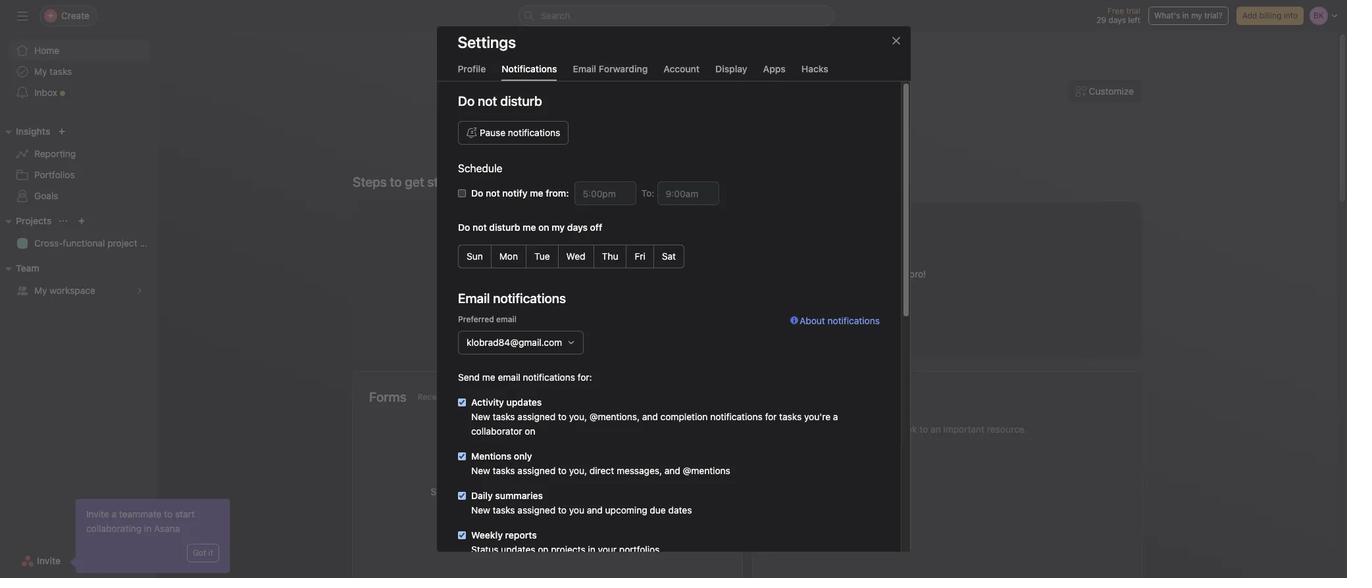 Task type: locate. For each thing, give the bounding box(es) containing it.
on for you're
[[752, 242, 770, 261]]

weekly
[[471, 530, 502, 541]]

to right the steps
[[390, 174, 402, 190]]

and inside daily summaries new tasks assigned to you and upcoming due dates
[[587, 505, 602, 516]]

my down team at the top of the page
[[34, 285, 47, 296]]

0 vertical spatial email
[[496, 315, 516, 324]]

add left new in the left bottom of the page
[[528, 526, 543, 536]]

0 vertical spatial you,
[[569, 411, 587, 423]]

incoming
[[562, 501, 601, 512]]

a inside simplify how you manage work requests. create a form to prioritize and track incoming work.
[[637, 486, 642, 498]]

0 vertical spatial me
[[522, 222, 536, 233]]

2 vertical spatial a
[[112, 509, 117, 520]]

1 assigned from the top
[[517, 411, 555, 423]]

0 horizontal spatial my
[[551, 222, 564, 233]]

completion
[[660, 411, 707, 423]]

a up collaborating
[[112, 509, 117, 520]]

tasks down home
[[50, 66, 72, 77]]

invite
[[86, 509, 109, 520], [37, 555, 61, 567]]

tasks for activity updates new tasks assigned to you, @mentions, and completion notifications for tasks you're a collaborator on
[[492, 411, 515, 423]]

0 vertical spatial assigned
[[517, 411, 555, 423]]

my
[[1191, 11, 1202, 20], [551, 222, 564, 233]]

new down mentions
[[471, 465, 490, 476]]

in inside invite a teammate to start collaborating in asana got it
[[144, 523, 152, 534]]

requests.
[[564, 486, 604, 498]]

invite a teammate to start collaborating in asana tooltip
[[72, 500, 230, 573]]

add inside add new form button
[[528, 526, 543, 536]]

on inside activity updates new tasks assigned to you, @mentions, and completion notifications for tasks you're a collaborator on
[[524, 426, 535, 437]]

email down email notifications
[[496, 315, 516, 324]]

0 horizontal spatial a
[[112, 509, 117, 520]]

1 vertical spatial my
[[34, 285, 47, 296]]

updates inside 'weekly reports status updates on projects in your portfolios'
[[501, 544, 535, 555]]

you down requests.
[[569, 505, 584, 516]]

1 vertical spatial a
[[637, 486, 642, 498]]

on down add new form button
[[538, 544, 548, 555]]

sat
[[662, 251, 676, 262]]

0 vertical spatial not
[[485, 188, 500, 199]]

on for updates
[[538, 544, 548, 555]]

None text field
[[574, 182, 636, 205], [657, 182, 719, 205], [574, 182, 636, 205], [657, 182, 719, 205]]

2 vertical spatial in
[[588, 544, 595, 555]]

invite inside invite a teammate to start collaborating in asana got it
[[86, 509, 109, 520]]

0 horizontal spatial you
[[487, 486, 502, 498]]

not left notify
[[485, 188, 500, 199]]

you, inside the mentions only new tasks assigned to you, direct messages, and @mentions
[[569, 465, 587, 476]]

2 horizontal spatial a
[[833, 411, 838, 423]]

1 vertical spatial assigned
[[517, 465, 555, 476]]

billing
[[1260, 11, 1282, 20]]

my inside global element
[[34, 66, 47, 77]]

1 vertical spatial my
[[551, 222, 564, 233]]

1 vertical spatial asana
[[154, 523, 180, 534]]

1 horizontal spatial in
[[588, 544, 595, 555]]

asana down start
[[154, 523, 180, 534]]

tasks inside global element
[[50, 66, 72, 77]]

on inside 'weekly reports status updates on projects in your portfolios'
[[538, 544, 548, 555]]

a right for
[[833, 411, 838, 423]]

work.
[[603, 501, 626, 512]]

0 vertical spatial updates
[[506, 397, 542, 408]]

2 new from the top
[[471, 465, 490, 476]]

projects
[[16, 215, 52, 226]]

tasks inside daily summaries new tasks assigned to you and upcoming due dates
[[492, 505, 515, 516]]

add billing info
[[1243, 11, 1298, 20]]

add inside add billing info 'button'
[[1243, 11, 1257, 20]]

completed
[[632, 269, 677, 280]]

form up the due
[[645, 486, 664, 498]]

days
[[1109, 15, 1126, 25]]

2 you, from the top
[[569, 465, 587, 476]]

1 vertical spatial you
[[569, 505, 584, 516]]

steps to get started
[[353, 174, 470, 190]]

on up you've completed the beginner course. keep going to become an asana pro!
[[752, 242, 770, 261]]

me right disturb
[[522, 222, 536, 233]]

new inside the mentions only new tasks assigned to you, direct messages, and @mentions
[[471, 465, 490, 476]]

not
[[485, 188, 500, 199], [472, 222, 487, 233]]

invite button
[[13, 550, 69, 573]]

thu button
[[593, 245, 627, 269]]

do down profile button
[[458, 93, 474, 109]]

you
[[487, 486, 502, 498], [569, 505, 584, 516]]

asana right an
[[881, 269, 907, 280]]

not left disturb
[[472, 222, 487, 233]]

pause
[[479, 127, 505, 138]]

None checkbox
[[458, 532, 466, 540]]

2 vertical spatial assigned
[[517, 505, 555, 516]]

0 vertical spatial form
[[645, 486, 664, 498]]

None checkbox
[[458, 399, 466, 407], [458, 453, 466, 461], [458, 492, 466, 500], [458, 399, 466, 407], [458, 453, 466, 461], [458, 492, 466, 500]]

team button
[[0, 261, 39, 276]]

what's in my trial? button
[[1148, 7, 1229, 25]]

only
[[514, 451, 532, 462]]

functional
[[63, 238, 105, 249]]

my up inbox
[[34, 66, 47, 77]]

projects element
[[0, 209, 158, 257]]

new inside daily summaries new tasks assigned to you and upcoming due dates
[[471, 505, 490, 516]]

add left billing
[[1243, 11, 1257, 20]]

you're
[[705, 242, 749, 261], [804, 411, 830, 423]]

a right create
[[637, 486, 642, 498]]

on up "only"
[[524, 426, 535, 437]]

my
[[34, 66, 47, 77], [34, 285, 47, 296]]

in inside 'weekly reports status updates on projects in your portfolios'
[[588, 544, 595, 555]]

1 horizontal spatial add
[[1243, 11, 1257, 20]]

0 horizontal spatial add
[[528, 526, 543, 536]]

me right send
[[482, 372, 495, 383]]

and left completion
[[642, 411, 658, 423]]

to right the going
[[820, 269, 829, 280]]

reporting link
[[8, 143, 150, 165]]

1 vertical spatial do
[[471, 188, 483, 199]]

form right new in the left bottom of the page
[[563, 526, 580, 536]]

0 horizontal spatial invite
[[37, 555, 61, 567]]

and down manage
[[520, 501, 535, 512]]

my for my tasks
[[34, 66, 47, 77]]

updates down send me email notifications for:
[[506, 397, 542, 408]]

tasks right for
[[779, 411, 801, 423]]

teams element
[[0, 257, 158, 304]]

1 vertical spatial new
[[471, 465, 490, 476]]

2 vertical spatial do
[[458, 222, 470, 233]]

to left start
[[164, 509, 173, 520]]

0 vertical spatial asana
[[881, 269, 907, 280]]

about notifications
[[799, 315, 880, 326]]

customize
[[1089, 86, 1134, 97]]

in down teammate
[[144, 523, 152, 534]]

inbox
[[34, 87, 57, 98]]

projects
[[551, 544, 585, 555]]

notifications left for
[[710, 411, 762, 423]]

0 horizontal spatial you're
[[705, 242, 749, 261]]

to inside invite a teammate to start collaborating in asana got it
[[164, 509, 173, 520]]

great
[[602, 242, 640, 261]]

0 horizontal spatial form
[[563, 526, 580, 536]]

in right what's
[[1183, 11, 1189, 20]]

1 vertical spatial form
[[563, 526, 580, 536]]

display
[[715, 63, 747, 74]]

1 horizontal spatial invite
[[86, 509, 109, 520]]

global element
[[0, 32, 158, 111]]

1 horizontal spatial you
[[569, 505, 584, 516]]

updates down reports
[[501, 544, 535, 555]]

2 horizontal spatial in
[[1183, 11, 1189, 20]]

1 horizontal spatial my
[[1191, 11, 1202, 20]]

2 vertical spatial new
[[471, 505, 490, 516]]

in for weekly reports status updates on projects in your portfolios
[[588, 544, 595, 555]]

activity updates new tasks assigned to you, @mentions, and completion notifications for tasks you're a collaborator on
[[471, 397, 838, 437]]

the
[[680, 269, 693, 280]]

0 horizontal spatial asana
[[154, 523, 180, 534]]

email forwarding button
[[573, 63, 648, 81]]

to down how
[[469, 501, 477, 512]]

to down work
[[558, 505, 566, 516]]

hide sidebar image
[[17, 11, 28, 21]]

1 vertical spatial invite
[[37, 555, 61, 567]]

assigned inside activity updates new tasks assigned to you, @mentions, and completion notifications for tasks you're a collaborator on
[[517, 411, 555, 423]]

tue
[[534, 251, 550, 262]]

new
[[471, 411, 490, 423], [471, 465, 490, 476], [471, 505, 490, 516]]

hacks
[[801, 63, 828, 74]]

pause notifications
[[479, 127, 560, 138]]

job
[[644, 242, 665, 261]]

1 vertical spatial you,
[[569, 465, 587, 476]]

do right do not notify me from: option
[[471, 188, 483, 199]]

sun button
[[458, 245, 491, 269]]

1 you, from the top
[[569, 411, 587, 423]]

1 vertical spatial not
[[472, 222, 487, 233]]

1 horizontal spatial you're
[[804, 411, 830, 423]]

to inside simplify how you manage work requests. create a form to prioritize and track incoming work.
[[469, 501, 477, 512]]

2 assigned from the top
[[517, 465, 555, 476]]

0 vertical spatial new
[[471, 411, 490, 423]]

Do not notify me from: checkbox
[[458, 190, 466, 197]]

0 horizontal spatial me
[[482, 372, 495, 383]]

tue button
[[526, 245, 558, 269]]

reports
[[505, 530, 537, 541]]

cross-functional project plan link
[[8, 233, 158, 254]]

it
[[208, 548, 213, 558]]

3 new from the top
[[471, 505, 490, 516]]

forms
[[369, 390, 407, 405]]

assigned down summaries
[[517, 505, 555, 516]]

1 vertical spatial you're
[[804, 411, 830, 423]]

and right messages,
[[664, 465, 680, 476]]

tasks up collaborator
[[492, 411, 515, 423]]

invite inside the invite button
[[37, 555, 61, 567]]

0 vertical spatial do
[[458, 93, 474, 109]]

assigned for only
[[517, 465, 555, 476]]

assigned down send me email notifications for:
[[517, 411, 555, 423]]

close image
[[891, 36, 901, 46]]

mon
[[499, 251, 518, 262]]

got
[[193, 548, 206, 558]]

29
[[1097, 15, 1106, 25]]

on up tue
[[538, 222, 549, 233]]

my inside 'teams' element
[[34, 285, 47, 296]]

new for new tasks assigned to you, @mentions, and completion notifications for tasks you're a collaborator on
[[471, 411, 490, 423]]

to left @mentions, on the bottom of the page
[[558, 411, 566, 423]]

me from:
[[530, 188, 569, 199]]

you're up beginner on the right of the page
[[705, 242, 749, 261]]

my left trial?
[[1191, 11, 1202, 20]]

weekly reports status updates on projects in your portfolios
[[471, 530, 659, 555]]

1 my from the top
[[34, 66, 47, 77]]

to up work
[[558, 465, 566, 476]]

add for add billing info
[[1243, 11, 1257, 20]]

you, for @mentions,
[[569, 411, 587, 423]]

0 vertical spatial a
[[833, 411, 838, 423]]

you're right for
[[804, 411, 830, 423]]

track
[[538, 501, 560, 512]]

you, inside activity updates new tasks assigned to you, @mentions, and completion notifications for tasks you're a collaborator on
[[569, 411, 587, 423]]

my for my workspace
[[34, 285, 47, 296]]

@mentions,
[[589, 411, 639, 423]]

2 my from the top
[[34, 285, 47, 296]]

0 vertical spatial my
[[34, 66, 47, 77]]

about notifications link
[[790, 314, 880, 371]]

0 vertical spatial add
[[1243, 11, 1257, 20]]

tasks down summaries
[[492, 505, 515, 516]]

new down activity on the left of page
[[471, 411, 490, 423]]

in left 'your'
[[588, 544, 595, 555]]

portfolios
[[34, 169, 75, 180]]

assigned down "only"
[[517, 465, 555, 476]]

you up the prioritize
[[487, 486, 502, 498]]

tasks inside the mentions only new tasks assigned to you, direct messages, and @mentions
[[492, 465, 515, 476]]

notifications inside pause notifications dropdown button
[[508, 127, 560, 138]]

new down daily
[[471, 505, 490, 516]]

3 assigned from the top
[[517, 505, 555, 516]]

my left days off
[[551, 222, 564, 233]]

1 vertical spatial updates
[[501, 544, 535, 555]]

do up sun at the left of the page
[[458, 222, 470, 233]]

account
[[664, 63, 700, 74]]

1 horizontal spatial asana
[[881, 269, 907, 280]]

email up activity on the left of page
[[498, 372, 520, 383]]

you,
[[569, 411, 587, 423], [569, 465, 587, 476]]

prioritize
[[480, 501, 517, 512]]

assigned inside daily summaries new tasks assigned to you and upcoming due dates
[[517, 505, 555, 516]]

1 horizontal spatial a
[[637, 486, 642, 498]]

search list box
[[518, 5, 834, 26]]

manage
[[505, 486, 539, 498]]

0 vertical spatial in
[[1183, 11, 1189, 20]]

and inside the mentions only new tasks assigned to you, direct messages, and @mentions
[[664, 465, 680, 476]]

tasks down mentions
[[492, 465, 515, 476]]

0 vertical spatial you
[[487, 486, 502, 498]]

disturb
[[489, 222, 520, 233]]

you, left @mentions, on the bottom of the page
[[569, 411, 587, 423]]

0 horizontal spatial in
[[144, 523, 152, 534]]

thu
[[602, 251, 618, 262]]

notifications down not disturb
[[508, 127, 560, 138]]

0 vertical spatial invite
[[86, 509, 109, 520]]

assigned inside the mentions only new tasks assigned to you, direct messages, and @mentions
[[517, 465, 555, 476]]

a inside activity updates new tasks assigned to you, @mentions, and completion notifications for tasks you're a collaborator on
[[833, 411, 838, 423]]

notifications right about
[[827, 315, 880, 326]]

tasks
[[50, 66, 72, 77], [492, 411, 515, 423], [779, 411, 801, 423], [492, 465, 515, 476], [492, 505, 515, 516]]

1 new from the top
[[471, 411, 490, 423]]

1 vertical spatial add
[[528, 526, 543, 536]]

1 vertical spatial in
[[144, 523, 152, 534]]

new inside activity updates new tasks assigned to you, @mentions, and completion notifications for tasks you're a collaborator on
[[471, 411, 490, 423]]

you've
[[602, 269, 630, 280]]

keep
[[770, 269, 792, 280]]

customize button
[[1067, 80, 1143, 103]]

0 vertical spatial my
[[1191, 11, 1202, 20]]

and left work.
[[587, 505, 602, 516]]

add
[[1243, 11, 1257, 20], [528, 526, 543, 536]]

you, up requests.
[[569, 465, 587, 476]]

1 horizontal spatial form
[[645, 486, 664, 498]]



Task type: describe. For each thing, give the bounding box(es) containing it.
tasks for mentions only new tasks assigned to you, direct messages, and @mentions
[[492, 465, 515, 476]]

sun
[[466, 251, 483, 262]]

notifications left for:
[[523, 372, 575, 383]]

1 vertical spatial email
[[498, 372, 520, 383]]

start
[[175, 509, 195, 520]]

status
[[471, 544, 498, 555]]

in for invite a teammate to start collaborating in asana got it
[[144, 523, 152, 534]]

do for do not disturb
[[458, 93, 474, 109]]

course.
[[736, 269, 768, 280]]

mentions only new tasks assigned to you, direct messages, and @mentions
[[471, 451, 730, 476]]

you're inside activity updates new tasks assigned to you, @mentions, and completion notifications for tasks you're a collaborator on
[[804, 411, 830, 423]]

invite a teammate to start collaborating in asana got it
[[86, 509, 213, 558]]

do not disturb
[[458, 93, 542, 109]]

daily
[[471, 490, 492, 501]]

due
[[650, 505, 666, 516]]

you inside daily summaries new tasks assigned to you and upcoming due dates
[[569, 505, 584, 516]]

my workspace
[[34, 285, 95, 296]]

notifications button
[[502, 63, 557, 81]]

to inside the mentions only new tasks assigned to you, direct messages, and @mentions
[[558, 465, 566, 476]]

my workspace link
[[8, 280, 150, 301]]

account button
[[664, 63, 700, 81]]

you inside simplify how you manage work requests. create a form to prioritize and track incoming work.
[[487, 486, 502, 498]]

reporting
[[34, 148, 76, 159]]

assigned for updates
[[517, 411, 555, 423]]

daily summaries new tasks assigned to you and upcoming due dates
[[471, 490, 692, 516]]

invite for invite
[[37, 555, 61, 567]]

simplify
[[431, 486, 465, 498]]

insights element
[[0, 120, 158, 209]]

not disturb
[[477, 93, 542, 109]]

forwarding
[[599, 63, 648, 74]]

cross-
[[34, 238, 63, 249]]

free
[[1108, 6, 1124, 16]]

notifications inside activity updates new tasks assigned to you, @mentions, and completion notifications for tasks you're a collaborator on
[[710, 411, 762, 423]]

hacks button
[[801, 63, 828, 81]]

info
[[1284, 11, 1298, 20]]

and inside simplify how you manage work requests. create a form to prioritize and track incoming work.
[[520, 501, 535, 512]]

email notifications
[[458, 291, 566, 306]]

great job brad you're on your way!
[[602, 242, 840, 261]]

notifications
[[502, 63, 557, 74]]

apps button
[[763, 63, 786, 81]]

email forwarding
[[573, 63, 648, 74]]

beginner
[[696, 269, 734, 280]]

do for do not disturb me on my days off
[[458, 222, 470, 233]]

projects button
[[0, 213, 52, 229]]

asana inside invite a teammate to start collaborating in asana got it
[[154, 523, 180, 534]]

goals link
[[8, 186, 150, 207]]

cross-functional project plan
[[34, 238, 158, 249]]

pause notifications button
[[458, 121, 569, 145]]

project
[[107, 238, 137, 249]]

add billing info button
[[1237, 7, 1304, 25]]

assigned for summaries
[[517, 505, 555, 516]]

my inside what's in my trial? button
[[1191, 11, 1202, 20]]

work
[[541, 486, 562, 498]]

search
[[541, 10, 570, 21]]

0 vertical spatial you're
[[705, 242, 749, 261]]

notify
[[502, 188, 527, 199]]

messages,
[[616, 465, 662, 476]]

collaborator
[[471, 426, 522, 437]]

invite for invite a teammate to start collaborating in asana got it
[[86, 509, 109, 520]]

klobrad84@gmail.com
[[466, 337, 562, 348]]

schedule
[[458, 163, 502, 174]]

fri
[[634, 251, 645, 262]]

notifications inside about notifications link
[[827, 315, 880, 326]]

workspace
[[50, 285, 95, 296]]

do not notify me from:
[[471, 188, 569, 199]]

simplify how you manage work requests. create a form to prioritize and track incoming work.
[[431, 486, 664, 512]]

become
[[831, 269, 866, 280]]

form inside button
[[563, 526, 580, 536]]

your way!
[[773, 242, 840, 261]]

updates inside activity updates new tasks assigned to you, @mentions, and completion notifications for tasks you're a collaborator on
[[506, 397, 542, 408]]

left
[[1128, 15, 1140, 25]]

form inside simplify how you manage work requests. create a form to prioritize and track incoming work.
[[645, 486, 664, 498]]

plan
[[140, 238, 158, 249]]

how
[[467, 486, 485, 498]]

got it button
[[187, 544, 219, 563]]

tasks for daily summaries new tasks assigned to you and upcoming due dates
[[492, 505, 515, 516]]

1 horizontal spatial me
[[522, 222, 536, 233]]

for:
[[577, 372, 592, 383]]

collaborating
[[86, 523, 142, 534]]

you, for direct
[[569, 465, 587, 476]]

new for new tasks assigned to you, direct messages, and @mentions
[[471, 465, 490, 476]]

days off
[[567, 222, 602, 233]]

add for add new form
[[528, 526, 543, 536]]

wed
[[566, 251, 585, 262]]

trial
[[1126, 6, 1140, 16]]

inbox link
[[8, 82, 150, 103]]

goals
[[34, 190, 58, 201]]

profile button
[[458, 63, 486, 81]]

preferred
[[458, 315, 494, 324]]

your
[[598, 544, 616, 555]]

portfolios link
[[8, 165, 150, 186]]

what's
[[1154, 11, 1180, 20]]

home link
[[8, 40, 150, 61]]

to inside activity updates new tasks assigned to you, @mentions, and completion notifications for tasks you're a collaborator on
[[558, 411, 566, 423]]

email
[[573, 63, 596, 74]]

sat button
[[653, 245, 684, 269]]

team
[[16, 263, 39, 274]]

apps
[[763, 63, 786, 74]]

add new form
[[528, 526, 580, 536]]

do for do not notify me from:
[[471, 188, 483, 199]]

new for new tasks assigned to you and upcoming due dates
[[471, 505, 490, 516]]

send
[[458, 372, 480, 383]]

klobrad84@gmail.com button
[[458, 331, 584, 355]]

my tasks link
[[8, 61, 150, 82]]

in inside what's in my trial? button
[[1183, 11, 1189, 20]]

to inside daily summaries new tasks assigned to you and upcoming due dates
[[558, 505, 566, 516]]

1 vertical spatial me
[[482, 372, 495, 383]]

on for me
[[538, 222, 549, 233]]

not for notify
[[485, 188, 500, 199]]

free trial 29 days left
[[1097, 6, 1140, 25]]

activity
[[471, 397, 504, 408]]

display button
[[715, 63, 747, 81]]

wed button
[[558, 245, 594, 269]]

dates
[[668, 505, 692, 516]]

get started
[[405, 174, 470, 190]]

a inside invite a teammate to start collaborating in asana got it
[[112, 509, 117, 520]]

and inside activity updates new tasks assigned to you, @mentions, and completion notifications for tasks you're a collaborator on
[[642, 411, 658, 423]]

not for disturb
[[472, 222, 487, 233]]

steps
[[353, 174, 387, 190]]

profile
[[458, 63, 486, 74]]



Task type: vqa. For each thing, say whether or not it's contained in the screenshot.
Sat button
yes



